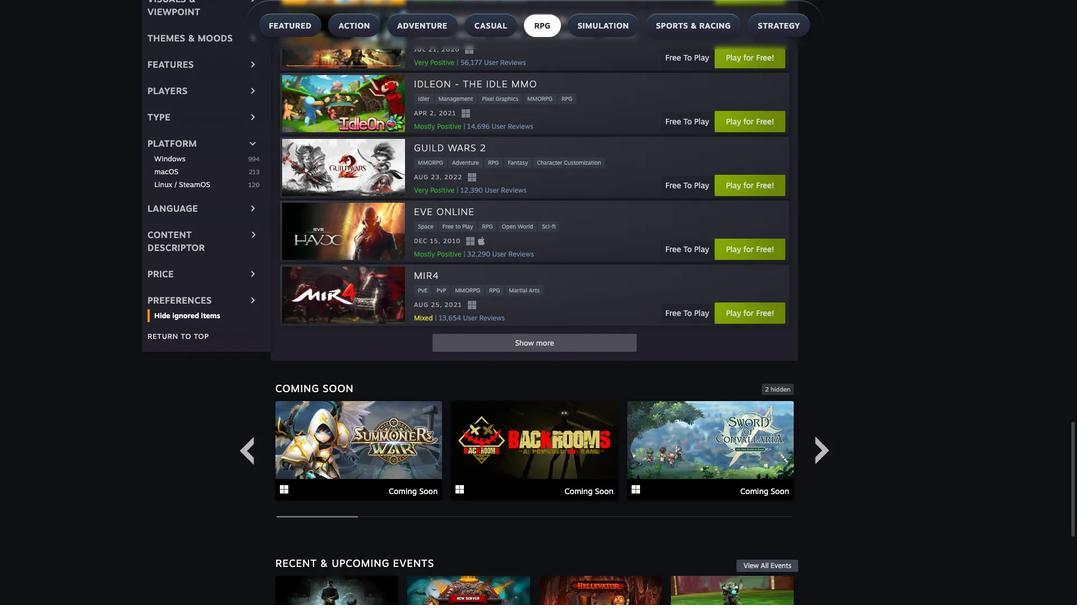 Task type: describe. For each thing, give the bounding box(es) containing it.
all
[[761, 562, 769, 570]]

0 vertical spatial open world link
[[599, 30, 638, 40]]

management
[[439, 95, 473, 102]]

mir4 link
[[414, 269, 439, 283]]

120
[[248, 181, 260, 189]]

for for wars
[[744, 181, 754, 190]]

jul 21, 2020
[[414, 46, 460, 53]]

| right mixed
[[435, 314, 437, 322]]

positive for -
[[437, 122, 461, 131]]

events inside button
[[771, 562, 792, 570]]

star wars™: the old republic™ link
[[414, 13, 589, 27]]

| for -
[[464, 122, 465, 131]]

pixel graphics link
[[478, 93, 522, 104]]

featured
[[269, 21, 312, 30]]

sports & racing
[[656, 21, 731, 30]]

linux / steamos link
[[154, 179, 248, 190]]

racing
[[700, 21, 731, 30]]

return to top link
[[148, 332, 209, 341]]

multiplayer
[[458, 31, 487, 38]]

mmo
[[511, 78, 537, 90]]

customization for bottommost character customization link
[[564, 159, 601, 166]]

1 vertical spatial open world link
[[498, 221, 537, 232]]

very positive | 56,177 user reviews
[[414, 58, 526, 67]]

the for idle
[[463, 78, 483, 90]]

mmorpg for mmorpg link underneath the star wars™: the old republic™ link
[[496, 31, 521, 38]]

reviews for wars
[[501, 186, 527, 194]]

hide ignored items link
[[154, 311, 260, 321]]

mir4 image
[[282, 267, 405, 324]]

martial arts link
[[505, 285, 544, 296]]

5 for from the top
[[744, 309, 754, 318]]

mostly positive | 14,696 user reviews
[[414, 122, 533, 131]]

soon for 1st coming soon link from the right
[[771, 487, 789, 496]]

management link
[[435, 93, 477, 104]]

free to play for idleon - the idle mmo
[[665, 117, 709, 126]]

2010
[[443, 237, 461, 245]]

to for star wars™: the old republic™
[[684, 53, 692, 62]]

mmorpg link down guild
[[414, 157, 447, 168]]

2,
[[430, 109, 437, 117]]

jul
[[414, 46, 426, 53]]

content descriptor
[[148, 229, 205, 253]]

213
[[249, 168, 260, 176]]

ignored
[[172, 311, 199, 320]]

the for old
[[486, 14, 506, 26]]

14,696
[[467, 122, 490, 131]]

steamos
[[179, 180, 210, 189]]

994
[[248, 155, 260, 163]]

pvp link
[[433, 285, 450, 296]]

republic™
[[533, 14, 589, 26]]

user for online
[[492, 250, 507, 258]]

user for wars™:
[[484, 58, 498, 67]]

features
[[148, 59, 194, 70]]

themes
[[148, 32, 185, 44]]

open for the bottommost open world 'link'
[[502, 223, 516, 230]]

free! for -
[[756, 117, 774, 126]]

0 vertical spatial character customization link
[[526, 30, 598, 40]]

yu-gi-oh! duel links image
[[282, 0, 405, 4]]

guild
[[414, 142, 444, 154]]

free to play for star wars™: the old republic™
[[665, 53, 709, 62]]

idleon
[[414, 78, 452, 90]]

sci-
[[542, 223, 552, 230]]

view all events
[[744, 562, 792, 570]]

customization for character customization link to the top
[[557, 31, 594, 38]]

guild wars 2
[[414, 142, 487, 154]]

to for guild wars 2
[[684, 181, 692, 190]]

martial arts
[[509, 287, 540, 294]]

0 vertical spatial 2
[[480, 142, 487, 154]]

eve
[[414, 206, 433, 217]]

mmorpg for mmorpg link on the right of pvp link
[[455, 287, 480, 294]]

open for top open world 'link'
[[603, 31, 617, 38]]

show more button
[[433, 334, 637, 352]]

1 vertical spatial free to play link
[[439, 221, 477, 232]]

moods
[[198, 32, 233, 44]]

eve online image
[[282, 203, 405, 260]]

& for sports
[[691, 21, 697, 30]]

free to play for eve online
[[665, 245, 709, 254]]

15,
[[430, 237, 441, 245]]

reviews for online
[[508, 250, 534, 258]]

mostly for eve
[[414, 250, 435, 258]]

eve online
[[414, 206, 475, 217]]

play for free! for wars
[[726, 181, 774, 190]]

view
[[744, 562, 759, 570]]

free! for wars
[[756, 181, 774, 190]]

0 vertical spatial to
[[431, 31, 436, 38]]

free to play for guild wars 2
[[665, 181, 709, 190]]

language
[[148, 203, 198, 214]]

apr 2, 2021
[[414, 109, 456, 117]]

recent
[[275, 557, 317, 570]]

5 play for free! from the top
[[726, 309, 774, 318]]

free for eve online
[[665, 245, 681, 254]]

upcoming
[[332, 557, 390, 570]]

visuals & viewpoint
[[148, 0, 200, 17]]

character for character customization link to the top
[[530, 31, 555, 38]]

mmorpg for mmorpg link under mmo
[[527, 95, 553, 102]]

idler
[[418, 95, 430, 102]]

themes & moods
[[148, 32, 233, 44]]

hide ignored items
[[154, 311, 220, 320]]

pixel
[[482, 95, 494, 102]]

to for eve online
[[684, 245, 692, 254]]

soon for 3rd coming soon link from the right
[[419, 487, 438, 496]]

multiplayer link
[[454, 30, 491, 40]]

free to play for mir4
[[665, 309, 709, 318]]

user for -
[[492, 122, 506, 131]]

reviews for -
[[508, 122, 533, 131]]

12,390
[[460, 186, 483, 194]]

star
[[414, 14, 439, 26]]

pixel graphics
[[482, 95, 519, 102]]

& for themes
[[188, 32, 195, 44]]

positive for wars™:
[[430, 58, 455, 67]]

recent & upcoming events
[[275, 557, 434, 570]]

25,
[[431, 301, 442, 309]]

coming for 2nd coming soon link from the right
[[565, 487, 593, 496]]

user right 13,654
[[463, 314, 477, 322]]

user for wars
[[485, 186, 499, 194]]

coming soon for 1st coming soon link from the right
[[740, 487, 789, 496]]

summoners war image
[[275, 402, 442, 479]]

mir4
[[414, 270, 439, 281]]

-
[[455, 78, 460, 90]]

mostly positive | 32,290 user reviews
[[414, 250, 534, 258]]

previous image
[[233, 437, 261, 465]]

coming for 1st coming soon link from the right
[[740, 487, 769, 496]]

positive for online
[[437, 250, 461, 258]]

0 vertical spatial open world
[[603, 31, 634, 38]]

soon for 2nd coming soon link from the right
[[595, 487, 614, 496]]

online
[[437, 206, 475, 217]]

3 coming soon link from the left
[[627, 402, 794, 502]]

return to top
[[148, 332, 209, 341]]

positive for wars
[[430, 186, 455, 194]]

linux
[[154, 180, 172, 189]]

star wars™: the old republic™ image
[[282, 11, 405, 68]]

for for -
[[744, 117, 754, 126]]

/
[[174, 180, 177, 189]]

action
[[339, 21, 370, 30]]

free for guild wars 2
[[665, 181, 681, 190]]

next image
[[809, 437, 837, 465]]

hide
[[154, 311, 170, 320]]

windows link
[[154, 154, 248, 164]]

0 horizontal spatial adventure
[[397, 21, 448, 30]]

more
[[536, 339, 554, 348]]

visuals
[[148, 0, 186, 4]]



Task type: vqa. For each thing, say whether or not it's contained in the screenshot.
'IdleOn'
yes



Task type: locate. For each thing, give the bounding box(es) containing it.
mostly down dec
[[414, 250, 435, 258]]

world for the bottommost open world 'link'
[[518, 223, 533, 230]]

sci-fi link
[[538, 221, 560, 232]]

open world down simulation
[[603, 31, 634, 38]]

to
[[684, 53, 692, 62], [684, 117, 692, 126], [684, 181, 692, 190], [684, 245, 692, 254], [684, 309, 692, 318]]

| for wars
[[457, 186, 459, 194]]

2 aug from the top
[[414, 301, 429, 309]]

2021 for idleon - the idle mmo
[[439, 109, 456, 117]]

2 to from the top
[[684, 117, 692, 126]]

free for star wars™: the old republic™
[[665, 53, 681, 62]]

2 free to play from the top
[[665, 117, 709, 126]]

open down simulation
[[603, 31, 617, 38]]

1 free! from the top
[[756, 53, 774, 62]]

arts
[[529, 287, 540, 294]]

character for bottommost character customization link
[[537, 159, 562, 166]]

1 vertical spatial adventure
[[452, 159, 479, 166]]

1 vertical spatial 2021
[[445, 301, 462, 309]]

1 play for free! from the top
[[726, 53, 774, 62]]

show
[[515, 339, 534, 348]]

show more
[[515, 339, 554, 348]]

reviews
[[500, 58, 526, 67], [508, 122, 533, 131], [501, 186, 527, 194], [508, 250, 534, 258], [479, 314, 505, 322]]

0 horizontal spatial world
[[518, 223, 533, 230]]

2021 right 2,
[[439, 109, 456, 117]]

free to play link up 21,
[[414, 30, 453, 40]]

5 to from the top
[[684, 309, 692, 318]]

mmorpg down guild
[[418, 159, 443, 166]]

0 horizontal spatial to
[[181, 332, 191, 341]]

idleon - the idle mmo
[[414, 78, 537, 90]]

3 free! from the top
[[756, 181, 774, 190]]

linux / steamos
[[154, 180, 210, 189]]

open left the sci-
[[502, 223, 516, 230]]

1 vertical spatial aug
[[414, 301, 429, 309]]

1 vertical spatial 2
[[765, 386, 769, 394]]

free
[[418, 31, 429, 38], [665, 53, 681, 62], [665, 117, 681, 126], [665, 181, 681, 190], [443, 223, 454, 230], [665, 245, 681, 254], [665, 309, 681, 318]]

free! for online
[[756, 245, 774, 254]]

0 vertical spatial world
[[619, 31, 634, 38]]

to for mir4
[[684, 309, 692, 318]]

2 vertical spatial to
[[181, 332, 191, 341]]

free to play for the bottommost free to play link
[[443, 223, 473, 230]]

content
[[148, 229, 192, 240]]

type
[[148, 111, 171, 123]]

mmorpg right pvp
[[455, 287, 480, 294]]

0 vertical spatial character
[[530, 31, 555, 38]]

5 free! from the top
[[756, 309, 774, 318]]

reviews up mmo
[[500, 58, 526, 67]]

space link
[[414, 221, 437, 232]]

descriptor
[[148, 242, 205, 253]]

mmorpg link right pvp link
[[451, 285, 484, 296]]

1 free to play from the top
[[665, 53, 709, 62]]

mmorpg for mmorpg link below guild
[[418, 159, 443, 166]]

mostly for idleon
[[414, 122, 435, 131]]

mmorpg link
[[492, 30, 525, 40], [524, 93, 557, 104], [414, 157, 447, 168], [451, 285, 484, 296]]

1 horizontal spatial open world link
[[599, 30, 638, 40]]

top
[[194, 332, 209, 341]]

0 vertical spatial the
[[486, 14, 506, 26]]

free!
[[756, 53, 774, 62], [756, 117, 774, 126], [756, 181, 774, 190], [756, 245, 774, 254], [756, 309, 774, 318]]

coming soon for 3rd coming soon link from the right
[[389, 487, 438, 496]]

& left racing
[[691, 21, 697, 30]]

free for idleon - the idle mmo
[[665, 117, 681, 126]]

2021 up 13,654
[[445, 301, 462, 309]]

apr
[[414, 109, 427, 117]]

mostly
[[414, 122, 435, 131], [414, 250, 435, 258]]

3 for from the top
[[744, 181, 754, 190]]

& up viewpoint
[[189, 0, 196, 4]]

1 horizontal spatial world
[[619, 31, 634, 38]]

coming for 3rd coming soon link from the right
[[389, 487, 417, 496]]

1 vertical spatial character
[[537, 159, 562, 166]]

2021
[[439, 109, 456, 117], [445, 301, 462, 309]]

| left "32,290"
[[464, 250, 465, 258]]

1 vertical spatial to
[[455, 223, 461, 230]]

1 vertical spatial world
[[518, 223, 533, 230]]

character customization link right the fantasy link
[[533, 157, 605, 168]]

|
[[457, 58, 459, 67], [464, 122, 465, 131], [457, 186, 459, 194], [464, 250, 465, 258], [435, 314, 437, 322]]

aug up mixed
[[414, 301, 429, 309]]

0 horizontal spatial the
[[463, 78, 483, 90]]

2 hidden
[[765, 386, 791, 394]]

coming soon link
[[275, 402, 442, 502], [451, 402, 618, 502], [627, 402, 794, 502]]

user right 12,390 at the top left
[[485, 186, 499, 194]]

platform
[[148, 138, 197, 149]]

free to play up 21,
[[418, 31, 449, 38]]

1 horizontal spatial events
[[771, 562, 792, 570]]

pve
[[418, 287, 428, 294]]

& for recent
[[320, 557, 328, 570]]

1 for from the top
[[744, 53, 754, 62]]

sports
[[656, 21, 688, 30]]

positive down "2010"
[[437, 250, 461, 258]]

world
[[619, 31, 634, 38], [518, 223, 533, 230]]

free for mir4
[[665, 309, 681, 318]]

| left 14,696
[[464, 122, 465, 131]]

user right 14,696
[[492, 122, 506, 131]]

5 free to play from the top
[[665, 309, 709, 318]]

sword of convallaria image
[[627, 402, 794, 479]]

open world
[[603, 31, 634, 38], [502, 223, 533, 230]]

mostly down apr
[[414, 122, 435, 131]]

| down 2022
[[457, 186, 459, 194]]

positive down jul 21, 2020
[[430, 58, 455, 67]]

0 vertical spatial adventure
[[397, 21, 448, 30]]

mmorpg link down mmo
[[524, 93, 557, 104]]

0 horizontal spatial open world
[[502, 223, 533, 230]]

reviews right 13,654
[[479, 314, 505, 322]]

open world link left the sci-
[[498, 221, 537, 232]]

return
[[148, 332, 178, 341]]

the
[[486, 14, 506, 26], [463, 78, 483, 90]]

1 horizontal spatial the
[[486, 14, 506, 26]]

events right 'upcoming'
[[393, 557, 434, 570]]

casual
[[475, 21, 507, 30]]

mmorpg down mmo
[[527, 95, 553, 102]]

price
[[148, 269, 174, 280]]

character customization down republic™
[[530, 31, 594, 38]]

1 vertical spatial mostly
[[414, 250, 435, 258]]

2 right wars
[[480, 142, 487, 154]]

0 vertical spatial mostly
[[414, 122, 435, 131]]

viewpoint
[[148, 6, 200, 17]]

very down jul
[[414, 58, 428, 67]]

4 for from the top
[[744, 245, 754, 254]]

2 coming soon link from the left
[[451, 402, 618, 502]]

aug left "23,"
[[414, 173, 429, 181]]

2 horizontal spatial to
[[455, 223, 461, 230]]

1 vertical spatial character customization
[[537, 159, 601, 166]]

2022
[[444, 173, 462, 181]]

2021 for mir4
[[445, 301, 462, 309]]

windows
[[154, 154, 186, 163]]

0 horizontal spatial open world link
[[498, 221, 537, 232]]

0 horizontal spatial open
[[502, 223, 516, 230]]

play for free! for online
[[726, 245, 774, 254]]

open
[[603, 31, 617, 38], [502, 223, 516, 230]]

| left "56,177"
[[457, 58, 459, 67]]

very down aug 23, 2022
[[414, 186, 428, 194]]

character customization
[[530, 31, 594, 38], [537, 159, 601, 166]]

1 horizontal spatial 2
[[765, 386, 769, 394]]

mmorpg link down the star wars™: the old republic™ link
[[492, 30, 525, 40]]

adventure up jul
[[397, 21, 448, 30]]

positive
[[430, 58, 455, 67], [437, 122, 461, 131], [430, 186, 455, 194], [437, 250, 461, 258]]

the right -
[[463, 78, 483, 90]]

fi
[[552, 223, 556, 230]]

mixed | 13,654 user reviews
[[414, 314, 505, 322]]

mixed
[[414, 314, 433, 322]]

1 horizontal spatial open
[[603, 31, 617, 38]]

0 vertical spatial character customization
[[530, 31, 594, 38]]

2 horizontal spatial coming soon link
[[627, 402, 794, 502]]

3 to from the top
[[684, 181, 692, 190]]

idleon - the idle mmo image
[[282, 75, 405, 132]]

aug 23, 2022
[[414, 173, 462, 181]]

2 play for free! from the top
[[726, 117, 774, 126]]

1 horizontal spatial open world
[[603, 31, 634, 38]]

0 vertical spatial open
[[603, 31, 617, 38]]

0 vertical spatial customization
[[557, 31, 594, 38]]

for for wars™:
[[744, 53, 754, 62]]

4 to from the top
[[684, 245, 692, 254]]

user
[[484, 58, 498, 67], [492, 122, 506, 131], [485, 186, 499, 194], [492, 250, 507, 258], [463, 314, 477, 322]]

for for online
[[744, 245, 754, 254]]

very for guild wars 2
[[414, 186, 428, 194]]

for
[[744, 53, 754, 62], [744, 117, 754, 126], [744, 181, 754, 190], [744, 245, 754, 254], [744, 309, 754, 318]]

rpg link
[[558, 93, 576, 104], [484, 157, 503, 168], [478, 221, 497, 232], [485, 285, 504, 296]]

play
[[438, 31, 449, 38], [694, 53, 709, 62], [726, 53, 741, 62], [694, 117, 709, 126], [726, 117, 741, 126], [694, 181, 709, 190], [726, 181, 741, 190], [462, 223, 473, 230], [694, 245, 709, 254], [726, 245, 741, 254], [694, 309, 709, 318], [726, 309, 741, 318]]

wars
[[448, 142, 477, 154]]

1 vertical spatial the
[[463, 78, 483, 90]]

1 vertical spatial customization
[[564, 159, 601, 166]]

play for free! for -
[[726, 117, 774, 126]]

1 vertical spatial free to play
[[443, 223, 473, 230]]

character customization right fantasy
[[537, 159, 601, 166]]

positive down apr 2, 2021
[[437, 122, 461, 131]]

character down republic™
[[530, 31, 555, 38]]

character customization link down republic™
[[526, 30, 598, 40]]

user right "56,177"
[[484, 58, 498, 67]]

&
[[189, 0, 196, 4], [691, 21, 697, 30], [188, 32, 195, 44], [320, 557, 328, 570]]

1 to from the top
[[684, 53, 692, 62]]

free to play link down online
[[439, 221, 477, 232]]

0 vertical spatial free to play link
[[414, 30, 453, 40]]

dec 15, 2010
[[414, 237, 461, 245]]

aug for guild wars 2
[[414, 173, 429, 181]]

idleon - the idle mmo link
[[414, 77, 537, 91]]

free to play for topmost free to play link
[[418, 31, 449, 38]]

open world link left sports
[[599, 30, 638, 40]]

& inside visuals & viewpoint
[[189, 0, 196, 4]]

4 free to play from the top
[[665, 245, 709, 254]]

to for idleon - the idle mmo
[[684, 117, 692, 126]]

user right "32,290"
[[492, 250, 507, 258]]

adventure
[[397, 21, 448, 30], [452, 159, 479, 166]]

1 vertical spatial character customization link
[[533, 157, 605, 168]]

0 vertical spatial free to play
[[418, 31, 449, 38]]

reviews up martial on the left
[[508, 250, 534, 258]]

21,
[[429, 46, 439, 53]]

old
[[509, 14, 530, 26]]

0 vertical spatial aug
[[414, 173, 429, 181]]

3 play for free! from the top
[[726, 181, 774, 190]]

4 free! from the top
[[756, 245, 774, 254]]

events
[[393, 557, 434, 570], [771, 562, 792, 570]]

0 horizontal spatial 2
[[480, 142, 487, 154]]

1 coming soon link from the left
[[275, 402, 442, 502]]

& for visuals
[[189, 0, 196, 4]]

adventure down wars
[[452, 159, 479, 166]]

eve online link
[[414, 205, 475, 219]]

fantasy
[[508, 159, 528, 166]]

martial
[[509, 287, 527, 294]]

guild wars 2 image
[[282, 139, 405, 196]]

players
[[148, 85, 188, 96]]

star wars™: the old republic™
[[414, 14, 589, 26]]

to left top
[[181, 332, 191, 341]]

23,
[[431, 173, 442, 181]]

macos
[[154, 167, 178, 176]]

world down simulation
[[619, 31, 634, 38]]

2 for from the top
[[744, 117, 754, 126]]

4 play for free! from the top
[[726, 245, 774, 254]]

events right all
[[771, 562, 792, 570]]

character right fantasy
[[537, 159, 562, 166]]

reviews down the fantasy link
[[501, 186, 527, 194]]

1 very from the top
[[414, 58, 428, 67]]

very for star wars™: the old republic™
[[414, 58, 428, 67]]

1 vertical spatial very
[[414, 186, 428, 194]]

preferences
[[148, 295, 212, 306]]

graphics
[[496, 95, 519, 102]]

& right recent
[[320, 557, 328, 570]]

positive down aug 23, 2022
[[430, 186, 455, 194]]

coming soon for 2nd coming soon link from the right
[[565, 487, 614, 496]]

mmorpg down the star wars™: the old republic™ link
[[496, 31, 521, 38]]

1 vertical spatial open
[[502, 223, 516, 230]]

56,177
[[460, 58, 482, 67]]

backrooms image
[[451, 402, 618, 479]]

3 free to play from the top
[[665, 181, 709, 190]]

| for wars™:
[[457, 58, 459, 67]]

to up 21,
[[431, 31, 436, 38]]

the left "old" at the top left of page
[[486, 14, 506, 26]]

hidden
[[771, 386, 791, 394]]

| for online
[[464, 250, 465, 258]]

world for top open world 'link'
[[619, 31, 634, 38]]

1 horizontal spatial to
[[431, 31, 436, 38]]

sci-fi
[[542, 223, 556, 230]]

pve link
[[414, 285, 432, 296]]

2020
[[442, 46, 460, 53]]

items
[[201, 311, 220, 320]]

2 left hidden in the bottom right of the page
[[765, 386, 769, 394]]

fantasy link
[[504, 157, 532, 168]]

reviews down "graphics"
[[508, 122, 533, 131]]

2 free! from the top
[[756, 117, 774, 126]]

world left the sci-
[[518, 223, 533, 230]]

idler link
[[414, 93, 434, 104]]

1 horizontal spatial adventure
[[452, 159, 479, 166]]

free to play down online
[[443, 223, 473, 230]]

1 vertical spatial open world
[[502, 223, 533, 230]]

0 horizontal spatial events
[[393, 557, 434, 570]]

aug for mir4
[[414, 301, 429, 309]]

0 horizontal spatial coming soon link
[[275, 402, 442, 502]]

simulation
[[578, 21, 629, 30]]

1 horizontal spatial coming soon link
[[451, 402, 618, 502]]

strategy
[[758, 21, 800, 30]]

1 aug from the top
[[414, 173, 429, 181]]

1 mostly from the top
[[414, 122, 435, 131]]

free! for wars™:
[[756, 53, 774, 62]]

0 vertical spatial 2021
[[439, 109, 456, 117]]

0 vertical spatial very
[[414, 58, 428, 67]]

to down online
[[455, 223, 461, 230]]

play for free! for wars™:
[[726, 53, 774, 62]]

2 very from the top
[[414, 186, 428, 194]]

reviews for wars™:
[[500, 58, 526, 67]]

open world left the sci-
[[502, 223, 533, 230]]

view all events button
[[737, 560, 798, 573]]

& left moods
[[188, 32, 195, 44]]

2 mostly from the top
[[414, 250, 435, 258]]

idle
[[486, 78, 508, 90]]



